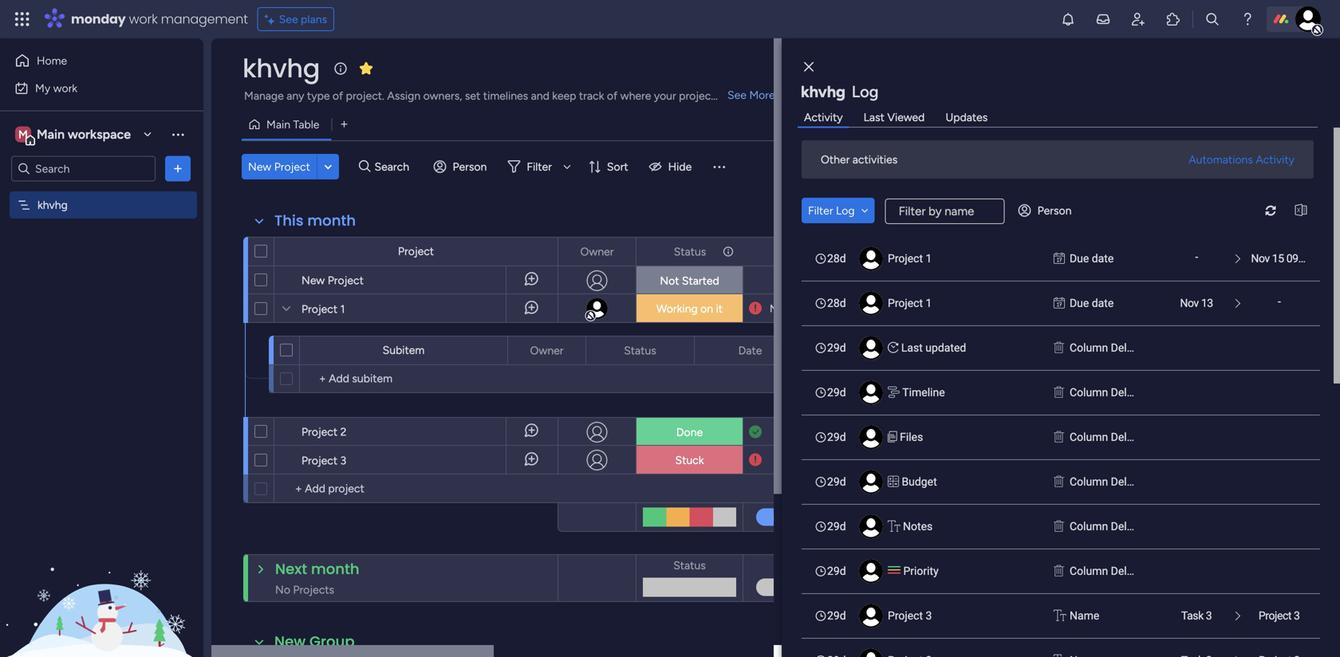 Task type: locate. For each thing, give the bounding box(es) containing it.
28d for 2nd dapulse date column icon from the top
[[827, 297, 846, 310]]

3 column deleted from the top
[[1070, 431, 1149, 444]]

month right this
[[308, 211, 356, 231]]

5 column deleted from the top
[[1070, 520, 1149, 533]]

0 horizontal spatial of
[[333, 89, 343, 103]]

1 horizontal spatial filter
[[808, 204, 833, 217]]

1 vertical spatial last
[[902, 342, 923, 355]]

29d
[[827, 342, 846, 355], [827, 386, 846, 399], [827, 431, 846, 444], [827, 476, 846, 489], [827, 520, 846, 533], [827, 565, 846, 578], [827, 610, 846, 623]]

project
[[274, 160, 310, 174], [398, 245, 434, 258], [888, 252, 923, 265], [328, 274, 364, 287], [888, 297, 923, 310], [302, 302, 338, 316], [302, 425, 338, 439], [302, 454, 338, 468], [888, 610, 923, 623], [1259, 610, 1292, 623]]

last viewed
[[864, 111, 925, 124]]

updated
[[926, 342, 967, 355]]

see more
[[728, 88, 775, 102]]

1 due from the top
[[1070, 252, 1089, 265]]

1 vertical spatial dapulse binline o image
[[1054, 385, 1065, 401]]

work for my
[[53, 81, 77, 95]]

log up "last viewed"
[[852, 82, 879, 101]]

due for 2nd dapulse date column icon from the top
[[1070, 297, 1089, 310]]

6 29d from the top
[[827, 565, 846, 578]]

timelines
[[483, 89, 528, 103]]

2 vertical spatial status
[[674, 559, 706, 573]]

files
[[900, 431, 923, 444]]

2 28d from the top
[[827, 297, 846, 310]]

1 vertical spatial date
[[1092, 297, 1114, 310]]

0 vertical spatial person
[[453, 160, 487, 174]]

0 horizontal spatial nov
[[770, 302, 789, 315]]

main right "workspace" 'image'
[[37, 127, 65, 142]]

1 vertical spatial options image
[[721, 238, 733, 265]]

option
[[0, 191, 203, 194]]

owner
[[580, 245, 614, 259], [530, 344, 564, 357]]

0 vertical spatial last
[[864, 111, 885, 124]]

0 vertical spatial dapulse date column image
[[1054, 251, 1065, 267]]

main
[[267, 118, 290, 131], [37, 127, 65, 142]]

4 column deleted from the top
[[1070, 476, 1149, 489]]

nov left 15, at top right
[[770, 302, 789, 315]]

dapulse text column image
[[1054, 653, 1067, 658]]

see left plans
[[279, 12, 298, 26]]

1 vertical spatial status
[[624, 344, 657, 357]]

0 horizontal spatial khvhg
[[38, 198, 68, 212]]

1 vertical spatial person button
[[1012, 198, 1082, 223]]

last left viewed
[[864, 111, 885, 124]]

2 dapulse binline o image from the top
[[1054, 474, 1065, 491]]

not started
[[660, 274, 720, 288]]

0 vertical spatial new project
[[248, 160, 310, 174]]

2 vertical spatial new
[[274, 632, 306, 652]]

0 vertical spatial person button
[[427, 154, 497, 180]]

3 column from the top
[[1070, 431, 1109, 444]]

1 horizontal spatial activity
[[1256, 153, 1295, 166]]

activity up refresh icon
[[1256, 153, 1295, 166]]

dapulse text column image
[[1054, 608, 1067, 625]]

plans
[[301, 12, 327, 26]]

due date
[[1070, 252, 1114, 265], [1070, 297, 1114, 310]]

filter inside "button"
[[808, 204, 833, 217]]

new project inside new project 'button'
[[248, 160, 310, 174]]

workspace options image
[[170, 126, 186, 142]]

None field
[[773, 243, 826, 261]]

see left more
[[728, 88, 747, 102]]

done
[[677, 426, 703, 439]]

work inside button
[[53, 81, 77, 95]]

0 horizontal spatial owner
[[530, 344, 564, 357]]

1 vertical spatial log
[[836, 204, 855, 217]]

last for last viewed
[[864, 111, 885, 124]]

0 horizontal spatial project 3
[[302, 454, 346, 468]]

date
[[739, 344, 762, 357]]

deleted
[[1111, 342, 1149, 355], [1111, 386, 1149, 399], [1111, 431, 1149, 444], [1111, 476, 1149, 489], [1111, 520, 1149, 533], [1111, 565, 1149, 578]]

home button
[[10, 48, 172, 73]]

last inside list box
[[902, 342, 923, 355]]

1 vertical spatial see
[[728, 88, 747, 102]]

0 horizontal spatial person
[[453, 160, 487, 174]]

nov left the 13
[[1180, 297, 1199, 310]]

1 vertical spatial 28d
[[827, 297, 846, 310]]

options image
[[614, 238, 625, 265], [563, 337, 575, 364]]

new down main table button
[[248, 160, 272, 174]]

3 deleted from the top
[[1111, 431, 1149, 444]]

1 vertical spatial activity
[[1256, 153, 1295, 166]]

deleted for priority
[[1111, 565, 1149, 578]]

6 column from the top
[[1070, 565, 1109, 578]]

v2 overdue deadline image down v2 done deadline image
[[749, 453, 762, 468]]

3 down priority
[[926, 610, 932, 623]]

1 vertical spatial dapulse date column image
[[1054, 295, 1065, 312]]

0 horizontal spatial options image
[[563, 337, 575, 364]]

6 deleted from the top
[[1111, 565, 1149, 578]]

1
[[926, 252, 932, 265], [926, 297, 932, 310], [340, 302, 345, 316]]

sort
[[607, 160, 628, 174]]

log for filter log
[[836, 204, 855, 217]]

nov for nov 15, 09:00 am
[[770, 302, 789, 315]]

0 vertical spatial due date
[[1070, 252, 1114, 265]]

1 horizontal spatial of
[[607, 89, 618, 103]]

project 3 down project 2
[[302, 454, 346, 468]]

options image
[[170, 161, 186, 177], [721, 238, 733, 265]]

29d for priority
[[827, 565, 846, 578]]

month inside next month field
[[311, 559, 360, 580]]

2 due date from the top
[[1070, 297, 1114, 310]]

0 vertical spatial dapulse binline o image
[[1054, 340, 1065, 357]]

0 vertical spatial owner
[[580, 245, 614, 259]]

0 vertical spatial new
[[248, 160, 272, 174]]

2 dapulse binline o image from the top
[[1054, 385, 1065, 401]]

khvhg down search in workspace field
[[38, 198, 68, 212]]

workspace image
[[15, 126, 31, 143]]

0 vertical spatial work
[[129, 10, 158, 28]]

28d
[[827, 252, 846, 265], [827, 297, 846, 310]]

new project
[[248, 160, 310, 174], [302, 274, 364, 287]]

2 horizontal spatial nov
[[1251, 252, 1270, 265]]

0 horizontal spatial person button
[[427, 154, 497, 180]]

column deleted
[[1070, 342, 1149, 355], [1070, 386, 1149, 399], [1070, 431, 1149, 444], [1070, 476, 1149, 489], [1070, 520, 1149, 533], [1070, 565, 1149, 578]]

0 horizontal spatial main
[[37, 127, 65, 142]]

month inside 'this month' field
[[308, 211, 356, 231]]

29d for notes
[[827, 520, 846, 533]]

3
[[340, 454, 346, 468], [926, 610, 932, 623], [1206, 610, 1212, 623], [1294, 610, 1300, 623]]

dapulse date column image
[[1054, 251, 1065, 267], [1054, 295, 1065, 312]]

0 vertical spatial v2 overdue deadline image
[[749, 301, 762, 316]]

nov
[[1251, 252, 1270, 265], [1180, 297, 1199, 310], [770, 302, 789, 315]]

1 horizontal spatial work
[[129, 10, 158, 28]]

add view image
[[341, 119, 348, 130]]

1 horizontal spatial main
[[267, 118, 290, 131]]

subitem
[[383, 344, 425, 357]]

1 horizontal spatial options image
[[721, 238, 733, 265]]

m
[[18, 128, 28, 141]]

0 horizontal spatial last
[[864, 111, 885, 124]]

2 column deleted from the top
[[1070, 386, 1149, 399]]

new left 'group'
[[274, 632, 306, 652]]

0 vertical spatial log
[[852, 82, 879, 101]]

0 vertical spatial owner field
[[577, 243, 618, 261]]

main left table
[[267, 118, 290, 131]]

0 vertical spatial options image
[[614, 238, 625, 265]]

4 deleted from the top
[[1111, 476, 1149, 489]]

status
[[674, 245, 706, 259], [624, 344, 657, 357], [674, 559, 706, 573]]

0 vertical spatial month
[[308, 211, 356, 231]]

manage
[[244, 89, 284, 103]]

deleted for files
[[1111, 431, 1149, 444]]

v2 search image
[[359, 158, 371, 176]]

refresh image
[[1258, 205, 1284, 217]]

new project down main table button
[[248, 160, 310, 174]]

column deleted for budget
[[1070, 476, 1149, 489]]

main workspace
[[37, 127, 131, 142]]

2 29d from the top
[[827, 386, 846, 399]]

1 horizontal spatial project 3
[[888, 610, 932, 623]]

help image
[[1240, 11, 1256, 27]]

1 dapulse date column image from the top
[[1054, 251, 1065, 267]]

person button
[[427, 154, 497, 180], [1012, 198, 1082, 223]]

0 vertical spatial date
[[1092, 252, 1114, 265]]

work right monday
[[129, 10, 158, 28]]

29d for budget
[[827, 476, 846, 489]]

5 deleted from the top
[[1111, 520, 1149, 533]]

dapulse binline o image
[[1054, 340, 1065, 357], [1054, 385, 1065, 401]]

new
[[248, 160, 272, 174], [302, 274, 325, 287], [274, 632, 306, 652]]

of right type
[[333, 89, 343, 103]]

new inside new group field
[[274, 632, 306, 652]]

options image for "owner" field to the right
[[614, 238, 625, 265]]

last left updated
[[902, 342, 923, 355]]

main inside the "workspace selection" element
[[37, 127, 65, 142]]

1 vertical spatial due
[[1070, 297, 1089, 310]]

v2 done deadline image
[[749, 425, 762, 440]]

nov left 15
[[1251, 252, 1270, 265]]

month
[[308, 211, 356, 231], [311, 559, 360, 580]]

dapulse binline o image for notes
[[1054, 519, 1065, 535]]

1 vertical spatial owner
[[530, 344, 564, 357]]

options image up it
[[721, 238, 733, 265]]

deleted for notes
[[1111, 520, 1149, 533]]

0 vertical spatial options image
[[170, 161, 186, 177]]

1 vertical spatial options image
[[563, 337, 575, 364]]

2 horizontal spatial khvhg
[[801, 82, 846, 101]]

3 29d from the top
[[827, 431, 846, 444]]

monday
[[71, 10, 126, 28]]

home
[[37, 54, 67, 67]]

other activities
[[821, 153, 898, 166]]

1 vertical spatial due date
[[1070, 297, 1114, 310]]

list box
[[802, 236, 1327, 658]]

gary orlando image
[[1296, 6, 1321, 32]]

4 dapulse binline o image from the top
[[1054, 563, 1065, 580]]

v2 overdue deadline image
[[749, 301, 762, 316], [749, 453, 762, 468]]

Search in workspace field
[[34, 160, 133, 178]]

name
[[1070, 610, 1100, 623]]

1 horizontal spatial person
[[1038, 204, 1072, 217]]

close image
[[804, 61, 814, 73]]

Search field
[[371, 156, 419, 178]]

1 dapulse binline o image from the top
[[1054, 429, 1065, 446]]

month right next on the left bottom of the page
[[311, 559, 360, 580]]

0 vertical spatial filter
[[527, 160, 552, 174]]

1 horizontal spatial options image
[[614, 238, 625, 265]]

1 horizontal spatial owner
[[580, 245, 614, 259]]

more
[[750, 88, 775, 102]]

v2 overdue deadline image right it
[[749, 301, 762, 316]]

on
[[701, 302, 713, 316]]

0 horizontal spatial see
[[279, 12, 298, 26]]

filter left arrow down "image"
[[527, 160, 552, 174]]

filter inside popup button
[[527, 160, 552, 174]]

new down 'this month' field
[[302, 274, 325, 287]]

working on it
[[657, 302, 723, 316]]

5 column from the top
[[1070, 520, 1109, 533]]

lottie animation image
[[0, 496, 203, 658]]

1 horizontal spatial person button
[[1012, 198, 1082, 223]]

28d right 15, at top right
[[827, 297, 846, 310]]

2 deleted from the top
[[1111, 386, 1149, 399]]

1 28d from the top
[[827, 252, 846, 265]]

work right my
[[53, 81, 77, 95]]

dapulse binline o image for priority
[[1054, 563, 1065, 580]]

list box containing 28d
[[802, 236, 1327, 658]]

see inside button
[[279, 12, 298, 26]]

khvhg list box
[[0, 188, 203, 434]]

angle down image
[[861, 205, 869, 216]]

0 vertical spatial status field
[[670, 243, 710, 261]]

28d down 'filter log' "button"
[[827, 252, 846, 265]]

6 column deleted from the top
[[1070, 565, 1149, 578]]

1 horizontal spatial nov
[[1180, 297, 1199, 310]]

see
[[279, 12, 298, 26], [728, 88, 747, 102]]

0 vertical spatial 28d
[[827, 252, 846, 265]]

0 horizontal spatial work
[[53, 81, 77, 95]]

0 horizontal spatial options image
[[170, 161, 186, 177]]

new project down 'this month' field
[[302, 274, 364, 287]]

main table
[[267, 118, 320, 131]]

project 3 right help at the right bottom
[[1259, 610, 1300, 623]]

main inside main table button
[[267, 118, 290, 131]]

13
[[1202, 297, 1213, 310]]

7 29d from the top
[[827, 610, 846, 623]]

khvhg down close icon
[[801, 82, 846, 101]]

log
[[852, 82, 879, 101], [836, 204, 855, 217]]

1 vertical spatial filter
[[808, 204, 833, 217]]

0 horizontal spatial filter
[[527, 160, 552, 174]]

help button
[[1205, 612, 1261, 638]]

filter log
[[808, 204, 855, 217]]

nov 13
[[1180, 297, 1213, 310]]

dapulse binline o image for budget
[[1054, 474, 1065, 491]]

this month
[[274, 211, 356, 231]]

1 date from the top
[[1092, 252, 1114, 265]]

options image down workspace options "icon"
[[170, 161, 186, 177]]

column information image
[[722, 245, 735, 258]]

log left angle down image
[[836, 204, 855, 217]]

not
[[660, 274, 679, 288]]

3 dapulse binline o image from the top
[[1054, 519, 1065, 535]]

owner for "owner" field to the bottom options image
[[530, 344, 564, 357]]

5 29d from the top
[[827, 520, 846, 533]]

2 date from the top
[[1092, 297, 1114, 310]]

main table button
[[242, 112, 331, 137]]

any
[[287, 89, 304, 103]]

column for notes
[[1070, 520, 1109, 533]]

4 29d from the top
[[827, 476, 846, 489]]

project 3
[[302, 454, 346, 468], [888, 610, 932, 623], [1259, 610, 1300, 623]]

person
[[453, 160, 487, 174], [1038, 204, 1072, 217]]

date for 2nd dapulse date column icon from the top
[[1092, 297, 1114, 310]]

log inside "button"
[[836, 204, 855, 217]]

1 vertical spatial status field
[[620, 342, 661, 359]]

column for timeline
[[1070, 386, 1109, 399]]

1 due date from the top
[[1070, 252, 1114, 265]]

project 3 down priority
[[888, 610, 932, 623]]

2 due from the top
[[1070, 297, 1089, 310]]

filter left angle down image
[[808, 204, 833, 217]]

inbox image
[[1096, 11, 1112, 27]]

Status field
[[670, 243, 710, 261], [620, 342, 661, 359], [670, 557, 710, 575]]

1 vertical spatial month
[[311, 559, 360, 580]]

of right track
[[607, 89, 618, 103]]

4 column from the top
[[1070, 476, 1109, 489]]

1 vertical spatial new project
[[302, 274, 364, 287]]

of
[[333, 89, 343, 103], [607, 89, 618, 103]]

1 v2 overdue deadline image from the top
[[749, 301, 762, 316]]

0 horizontal spatial owner field
[[526, 342, 568, 359]]

last
[[864, 111, 885, 124], [902, 342, 923, 355]]

due
[[1070, 252, 1089, 265], [1070, 297, 1089, 310]]

2 column from the top
[[1070, 386, 1109, 399]]

0 vertical spatial due
[[1070, 252, 1089, 265]]

remove from favorites image
[[358, 60, 374, 76]]

Owner field
[[577, 243, 618, 261], [526, 342, 568, 359]]

activity down khvhg log at the top right
[[804, 111, 843, 124]]

1 horizontal spatial see
[[728, 88, 747, 102]]

1 vertical spatial work
[[53, 81, 77, 95]]

0 horizontal spatial activity
[[804, 111, 843, 124]]

1 horizontal spatial last
[[902, 342, 923, 355]]

09:00
[[807, 302, 835, 315]]

1 vertical spatial v2 overdue deadline image
[[749, 453, 762, 468]]

dapulse binline o image
[[1054, 429, 1065, 446], [1054, 474, 1065, 491], [1054, 519, 1065, 535], [1054, 563, 1065, 580]]

0 vertical spatial activity
[[804, 111, 843, 124]]

hide
[[668, 160, 692, 174]]

khvhg up any
[[243, 51, 320, 86]]

export to excel image
[[1289, 205, 1314, 217]]

show board description image
[[331, 61, 350, 77]]

0 vertical spatial see
[[279, 12, 298, 26]]

search everything image
[[1205, 11, 1221, 27]]

project inside 'button'
[[274, 160, 310, 174]]



Task type: vqa. For each thing, say whether or not it's contained in the screenshot.
Activity in button
yes



Task type: describe. For each thing, give the bounding box(es) containing it.
column deleted for timeline
[[1070, 386, 1149, 399]]

1 vertical spatial owner field
[[526, 342, 568, 359]]

log for khvhg log
[[852, 82, 879, 101]]

your
[[654, 89, 676, 103]]

nov for nov 15 09:00:58
[[1251, 252, 1270, 265]]

nov for nov 13
[[1180, 297, 1199, 310]]

table
[[293, 118, 320, 131]]

assign
[[387, 89, 421, 103]]

column for files
[[1070, 431, 1109, 444]]

notes
[[903, 520, 933, 533]]

sort button
[[582, 154, 638, 180]]

see plans
[[279, 12, 327, 26]]

stuck
[[675, 454, 704, 467]]

activity inside button
[[1256, 153, 1295, 166]]

column for budget
[[1070, 476, 1109, 489]]

options image for "owner" field to the bottom
[[563, 337, 575, 364]]

last updated
[[902, 342, 967, 355]]

filter button
[[501, 154, 577, 180]]

group
[[310, 632, 355, 652]]

3 down 2
[[340, 454, 346, 468]]

automations activity button
[[1183, 147, 1301, 172]]

other
[[821, 153, 850, 166]]

Date field
[[735, 342, 766, 359]]

management
[[161, 10, 248, 28]]

owners,
[[423, 89, 462, 103]]

nov 15 09:00:58
[[1251, 252, 1327, 265]]

khvhg field
[[239, 51, 324, 86]]

monday work management
[[71, 10, 248, 28]]

khvhg log
[[801, 82, 879, 101]]

deleted for timeline
[[1111, 386, 1149, 399]]

automations
[[1189, 153, 1253, 166]]

help
[[1219, 617, 1247, 633]]

my
[[35, 81, 50, 95]]

09:00:58
[[1287, 252, 1327, 265]]

working
[[657, 302, 698, 316]]

automations activity
[[1189, 153, 1295, 166]]

filter for filter log
[[808, 204, 833, 217]]

1 of from the left
[[333, 89, 343, 103]]

invite members image
[[1131, 11, 1147, 27]]

1 column from the top
[[1070, 342, 1109, 355]]

+ Add project text field
[[282, 480, 551, 499]]

1 vertical spatial new
[[302, 274, 325, 287]]

budget
[[902, 476, 937, 489]]

this
[[274, 211, 304, 231]]

deleted for budget
[[1111, 476, 1149, 489]]

it
[[716, 302, 723, 316]]

set
[[465, 89, 481, 103]]

1 deleted from the top
[[1111, 342, 1149, 355]]

hide button
[[643, 154, 702, 180]]

0 vertical spatial status
[[674, 245, 706, 259]]

main for main workspace
[[37, 127, 65, 142]]

3 right task
[[1206, 610, 1212, 623]]

see more link
[[726, 87, 777, 103]]

see plans button
[[257, 7, 334, 31]]

started
[[682, 274, 720, 288]]

stands.
[[718, 89, 754, 103]]

New Group field
[[271, 632, 359, 653]]

month for next month
[[311, 559, 360, 580]]

work for monday
[[129, 10, 158, 28]]

apps image
[[1166, 11, 1182, 27]]

task
[[1182, 610, 1204, 623]]

track
[[579, 89, 604, 103]]

nov 15, 09:00 am
[[770, 302, 854, 315]]

viewed
[[888, 111, 925, 124]]

29d for files
[[827, 431, 846, 444]]

timeline
[[903, 386, 945, 399]]

28d for first dapulse date column icon from the top of the list box containing 28d
[[827, 252, 846, 265]]

workspace selection element
[[15, 125, 133, 146]]

2 of from the left
[[607, 89, 618, 103]]

khvhg inside list box
[[38, 198, 68, 212]]

2
[[340, 425, 347, 439]]

3 right help at the right bottom
[[1294, 610, 1300, 623]]

2 horizontal spatial project 3
[[1259, 610, 1300, 623]]

activities
[[853, 153, 898, 166]]

type
[[307, 89, 330, 103]]

due for first dapulse date column icon from the top of the list box containing 28d
[[1070, 252, 1089, 265]]

am
[[838, 302, 854, 315]]

+ Add subitem text field
[[308, 369, 475, 389]]

owner for "owner" field to the right's options image
[[580, 245, 614, 259]]

my work
[[35, 81, 77, 95]]

month for this month
[[308, 211, 356, 231]]

where
[[620, 89, 651, 103]]

Filter by name field
[[885, 199, 1005, 224]]

column for priority
[[1070, 565, 1109, 578]]

date for first dapulse date column icon from the top of the list box containing 28d
[[1092, 252, 1114, 265]]

new inside new project 'button'
[[248, 160, 272, 174]]

priority
[[904, 565, 939, 578]]

filter for filter
[[527, 160, 552, 174]]

task 3
[[1182, 610, 1212, 623]]

menu image
[[711, 159, 727, 175]]

keep
[[552, 89, 576, 103]]

project 2
[[302, 425, 347, 439]]

1 horizontal spatial khvhg
[[243, 51, 320, 86]]

select product image
[[14, 11, 30, 27]]

2 v2 overdue deadline image from the top
[[749, 453, 762, 468]]

arrow down image
[[558, 157, 577, 176]]

angle down image
[[324, 161, 332, 173]]

column deleted for priority
[[1070, 565, 1149, 578]]

filter log button
[[802, 198, 875, 223]]

my work button
[[10, 75, 172, 101]]

new group
[[274, 632, 355, 652]]

This month field
[[271, 211, 360, 231]]

main for main table
[[267, 118, 290, 131]]

column deleted for files
[[1070, 431, 1149, 444]]

1 vertical spatial person
[[1038, 204, 1072, 217]]

Next month field
[[271, 559, 364, 580]]

updates
[[946, 111, 988, 124]]

1 dapulse binline o image from the top
[[1054, 340, 1065, 357]]

2 vertical spatial status field
[[670, 557, 710, 575]]

1 29d from the top
[[827, 342, 846, 355]]

2 dapulse date column image from the top
[[1054, 295, 1065, 312]]

and
[[531, 89, 550, 103]]

project
[[679, 89, 715, 103]]

new project button
[[242, 154, 317, 180]]

project.
[[346, 89, 385, 103]]

manage any type of project. assign owners, set timelines and keep track of where your project stands.
[[244, 89, 754, 103]]

29d for timeline
[[827, 386, 846, 399]]

workspace
[[68, 127, 131, 142]]

next
[[275, 559, 307, 580]]

see for see plans
[[279, 12, 298, 26]]

1 column deleted from the top
[[1070, 342, 1149, 355]]

next month
[[275, 559, 360, 580]]

1 horizontal spatial owner field
[[577, 243, 618, 261]]

15
[[1273, 252, 1284, 265]]

notifications image
[[1060, 11, 1076, 27]]

last for last updated
[[902, 342, 923, 355]]

15,
[[792, 302, 804, 315]]

column deleted for notes
[[1070, 520, 1149, 533]]

lottie animation element
[[0, 496, 203, 658]]

see for see more
[[728, 88, 747, 102]]

dapulse binline o image for files
[[1054, 429, 1065, 446]]



